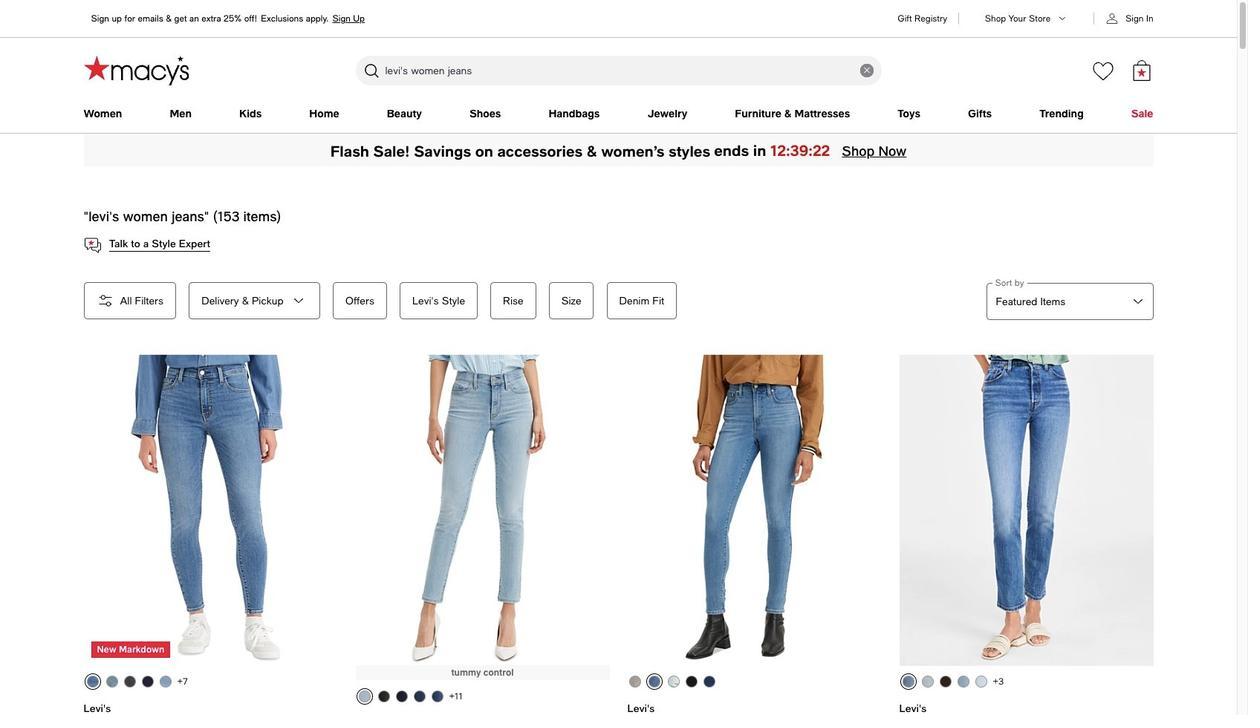 Task type: describe. For each thing, give the bounding box(es) containing it.
Search text field
[[356, 56, 882, 85]]

color swatch lane change element
[[958, 676, 970, 688]]

color swatch dusty mole element
[[940, 676, 952, 688]]

color swatch bloom black element
[[378, 691, 390, 703]]

color swatch cobalt haze element
[[396, 691, 408, 703]]

color swatch soho way element
[[668, 676, 680, 688]]

women's 721 high-rise skinny jeans in short length group
[[628, 355, 882, 716]]

color swatch lapis holiday element
[[432, 691, 444, 703]]

color swatch ojai lake element
[[976, 676, 988, 688]]

color swatch braggadoci element
[[922, 676, 934, 688]]

color swatch soft black element
[[686, 676, 698, 688]]

color swatch another try element
[[106, 676, 118, 688]]

women's 501 original-fit straight-leg jeans group
[[900, 355, 1154, 716]]



Task type: vqa. For each thing, say whether or not it's contained in the screenshot.
Seiko for Seiko Men's Automatic Presage Cocktail Time Brown Leather Strap Watch 41mm
no



Task type: locate. For each thing, give the bounding box(es) containing it.
color swatch oahu morning dew element
[[359, 691, 371, 703]]

color swatch blue story element
[[704, 676, 716, 688]]

color swatch animal kingdom element
[[87, 676, 99, 688]]

color swatch lapis air element
[[649, 676, 661, 688]]

color swatch its your time element
[[160, 676, 172, 688]]

click to clear this textbox image
[[860, 64, 874, 77]]

color swatch dont let it go element
[[142, 676, 154, 688]]

color swatch salsa ins equence element
[[903, 676, 915, 688]]

color swatch cover over cover element
[[124, 676, 136, 688]]

women's 720 high-rise stretchy super-skinny jeans group
[[84, 355, 338, 716]]

status
[[84, 208, 281, 224]]

shopping bag has 0 items image
[[1132, 60, 1152, 81]]

women's 311 mid rise shaping skinny jeans group
[[356, 355, 610, 716]]

color swatch lapis breakdown element
[[414, 691, 426, 703]]

search large image
[[362, 62, 380, 80]]

color swatch cancel club element
[[630, 676, 641, 688]]



